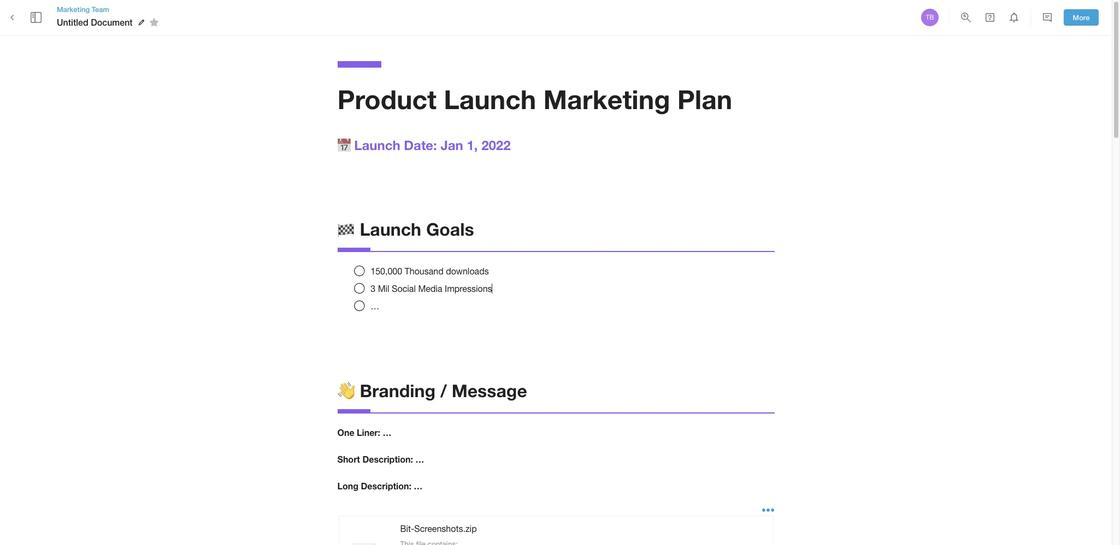 Task type: vqa. For each thing, say whether or not it's contained in the screenshot.
'More' button
yes



Task type: describe. For each thing, give the bounding box(es) containing it.
launch for date:
[[354, 138, 400, 153]]

3
[[371, 284, 376, 294]]

launch for marketing
[[444, 84, 536, 115]]

description: for short
[[363, 455, 413, 465]]

branding
[[360, 381, 436, 402]]

🏁 launch goals
[[337, 219, 474, 240]]

1 vertical spatial marketing
[[543, 84, 670, 115]]

150,000 thousand downloads
[[371, 267, 489, 276]]

👋 branding / message
[[337, 381, 527, 402]]

untitled document
[[57, 17, 133, 27]]

0 vertical spatial marketing
[[57, 5, 90, 14]]

jan
[[441, 138, 463, 153]]

… for one liner: …
[[383, 428, 392, 439]]

long description: …
[[337, 481, 423, 492]]

product
[[337, 84, 437, 115]]

favorite image
[[147, 16, 160, 29]]

3 mil social media impressions
[[371, 284, 492, 294]]

marketing team link
[[57, 4, 162, 14]]

bit-screenshots.zip
[[400, 524, 477, 534]]

impressions
[[445, 284, 492, 294]]

plan
[[678, 84, 732, 115]]

… for long description: …
[[414, 481, 423, 492]]

screenshots.zip
[[414, 524, 477, 534]]

📅
[[337, 138, 351, 153]]



Task type: locate. For each thing, give the bounding box(es) containing it.
launch up 2022
[[444, 84, 536, 115]]

mil
[[378, 284, 389, 294]]

1,
[[467, 138, 478, 153]]

message
[[452, 381, 527, 402]]

1 vertical spatial description:
[[361, 481, 411, 492]]

📅 launch date: jan 1, 2022
[[337, 138, 511, 153]]

launch for goals
[[360, 219, 421, 240]]

short description: …
[[337, 455, 424, 465]]

untitled
[[57, 17, 88, 27]]

one
[[337, 428, 354, 439]]

2022
[[482, 138, 511, 153]]

goals
[[426, 219, 474, 240]]

media
[[418, 284, 442, 294]]

bit-
[[400, 524, 414, 534]]

… up long description: …
[[415, 455, 424, 465]]

long
[[337, 481, 359, 492]]

more
[[1073, 13, 1090, 22]]

team
[[92, 5, 109, 14]]

… right liner:
[[383, 428, 392, 439]]

short
[[337, 455, 360, 465]]

more button
[[1064, 9, 1099, 26]]

launch
[[444, 84, 536, 115], [354, 138, 400, 153], [360, 219, 421, 240]]

description: for long
[[361, 481, 411, 492]]

description: down short description: …
[[361, 481, 411, 492]]

date:
[[404, 138, 437, 153]]

1 vertical spatial launch
[[354, 138, 400, 153]]

0 vertical spatial launch
[[444, 84, 536, 115]]

social
[[392, 284, 416, 294]]

… for short description: …
[[415, 455, 424, 465]]

… down 3
[[371, 302, 379, 311]]

downloads
[[446, 267, 489, 276]]

description: up long description: …
[[363, 455, 413, 465]]

description:
[[363, 455, 413, 465], [361, 481, 411, 492]]

👋
[[337, 381, 355, 402]]

document
[[91, 17, 133, 27]]

0 vertical spatial description:
[[363, 455, 413, 465]]

tb
[[926, 14, 934, 21]]

/
[[440, 381, 447, 402]]

thousand
[[405, 267, 444, 276]]

1 horizontal spatial marketing
[[543, 84, 670, 115]]

product launch marketing plan
[[337, 84, 732, 115]]

marketing
[[57, 5, 90, 14], [543, 84, 670, 115]]

tb button
[[920, 7, 941, 28]]

marketing team
[[57, 5, 109, 14]]

one liner: …
[[337, 428, 392, 439]]

2 vertical spatial launch
[[360, 219, 421, 240]]

🏁
[[337, 219, 355, 240]]

launch right 📅
[[354, 138, 400, 153]]

0 horizontal spatial marketing
[[57, 5, 90, 14]]

… up bit-
[[414, 481, 423, 492]]

150,000
[[371, 267, 402, 276]]

launch up 150,000
[[360, 219, 421, 240]]

liner:
[[357, 428, 380, 439]]

…
[[371, 302, 379, 311], [383, 428, 392, 439], [415, 455, 424, 465], [414, 481, 423, 492]]



